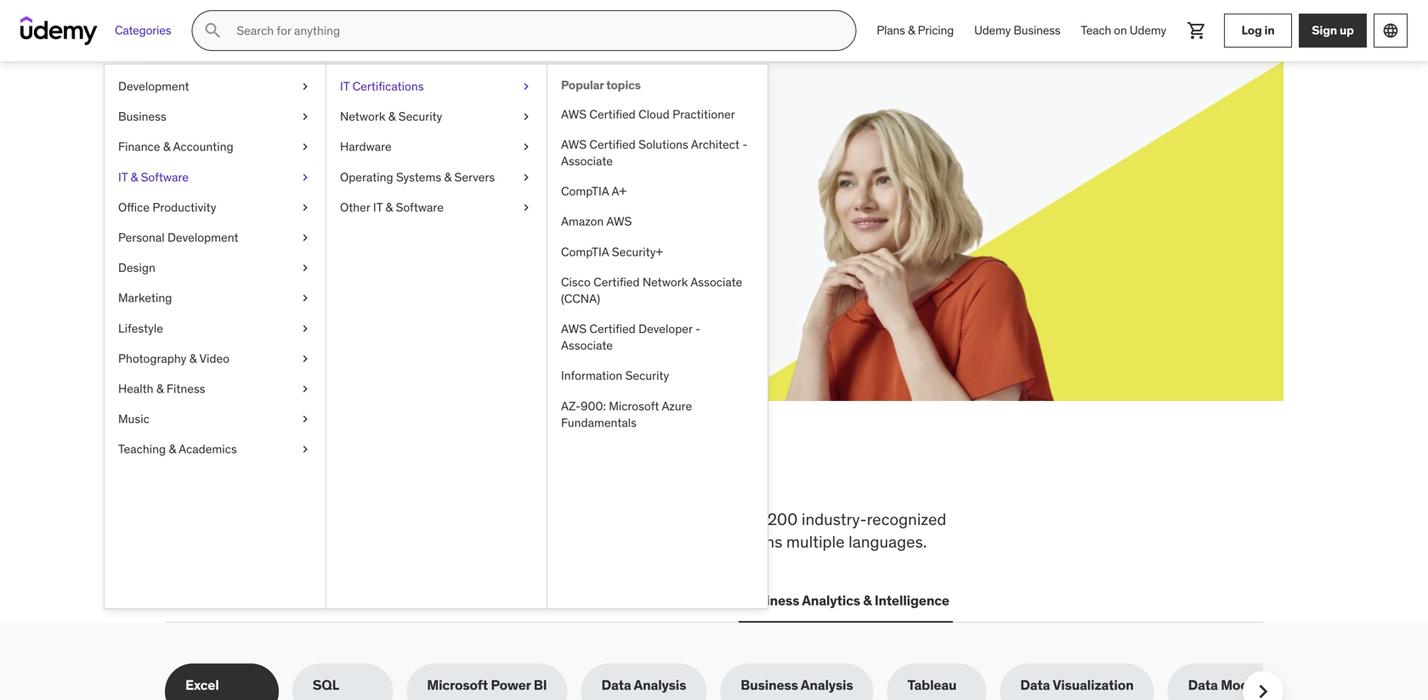 Task type: locate. For each thing, give the bounding box(es) containing it.
0 vertical spatial microsoft
[[609, 399, 659, 414]]

network up hardware
[[340, 109, 386, 124]]

your up through
[[275, 177, 301, 195]]

catalog
[[294, 532, 348, 552]]

0 vertical spatial it certifications
[[340, 79, 424, 94]]

business inside button
[[742, 592, 800, 610]]

xsmall image inside finance & accounting link
[[298, 139, 312, 155]]

software down 'course.' on the top of page
[[396, 200, 444, 215]]

it certifications element
[[547, 65, 768, 609]]

associate down comptia security+ link
[[691, 275, 743, 290]]

comptia
[[561, 184, 609, 199], [561, 244, 609, 260]]

xsmall image inside other it & software link
[[520, 199, 533, 216]]

the
[[221, 453, 275, 497]]

0 horizontal spatial software
[[141, 169, 189, 185]]

2 comptia from the top
[[561, 244, 609, 260]]

security down aws certified developer - associate "link"
[[626, 368, 669, 384]]

1 vertical spatial -
[[696, 321, 701, 337]]

udemy right pricing
[[975, 23, 1011, 38]]

udemy right on
[[1130, 23, 1167, 38]]

a
[[391, 177, 398, 195]]

tableau
[[908, 677, 957, 694]]

& up hardware
[[388, 109, 396, 124]]

& right finance
[[163, 139, 170, 154]]

place
[[642, 453, 731, 497]]

all the skills you need in one place
[[165, 453, 731, 497]]

aws certified solutions architect - associate link
[[548, 130, 768, 177]]

analysis for data analysis
[[634, 677, 686, 694]]

certified inside aws certified solutions architect - associate
[[590, 137, 636, 152]]

productivity
[[153, 200, 216, 215]]

associate
[[561, 153, 613, 169], [691, 275, 743, 290], [561, 338, 613, 353]]

in up including
[[535, 453, 568, 497]]

az-900: microsoft azure fundamentals link
[[548, 391, 768, 438]]

data inside button
[[517, 592, 547, 610]]

it certifications down 'supports'
[[305, 592, 406, 610]]

15.
[[349, 196, 366, 214]]

2 vertical spatial development
[[200, 592, 285, 610]]

1 vertical spatial network
[[643, 275, 688, 290]]

personal development
[[118, 230, 239, 245]]

plans & pricing link
[[867, 10, 964, 51]]

operating systems & servers
[[340, 169, 495, 185]]

aws inside "aws certified cloud practitioner" link
[[561, 107, 587, 122]]

& for software
[[131, 169, 138, 185]]

languages.
[[849, 532, 927, 552]]

it up the network & security
[[340, 79, 350, 94]]

your
[[352, 135, 414, 170], [275, 177, 301, 195]]

development right web
[[200, 592, 285, 610]]

certified for network
[[594, 275, 640, 290]]

sign
[[1312, 23, 1338, 38]]

analysis
[[634, 677, 686, 694], [801, 677, 853, 694]]

development down categories dropdown button
[[118, 79, 189, 94]]

operating systems & servers link
[[327, 162, 547, 192]]

xsmall image inside it certifications link
[[520, 78, 533, 95]]

dec
[[322, 196, 346, 214]]

security down it certifications link
[[399, 109, 442, 124]]

1 vertical spatial your
[[275, 177, 301, 195]]

it
[[340, 79, 350, 94], [118, 169, 128, 185], [373, 200, 383, 215], [305, 592, 317, 610]]

1 vertical spatial skills
[[364, 509, 400, 530]]

aws inside aws certified solutions architect - associate
[[561, 137, 587, 152]]

business for business analysis
[[741, 677, 798, 694]]

xsmall image inside music link
[[298, 411, 312, 428]]

certified down the aws certified cloud practitioner
[[590, 137, 636, 152]]

1 horizontal spatial analysis
[[801, 677, 853, 694]]

it inside it & software "link"
[[118, 169, 128, 185]]

xsmall image inside health & fitness link
[[298, 381, 312, 398]]

0 horizontal spatial for
[[307, 135, 347, 170]]

video
[[199, 351, 230, 366]]

covering
[[165, 509, 230, 530]]

microsoft power bi
[[427, 677, 547, 694]]

well-
[[419, 532, 455, 552]]

intelligence
[[875, 592, 950, 610]]

& right teaching
[[169, 442, 176, 457]]

need
[[447, 453, 529, 497]]

log
[[1242, 23, 1262, 38]]

comptia up amazon
[[561, 184, 609, 199]]

comptia down amazon
[[561, 244, 609, 260]]

0 horizontal spatial microsoft
[[427, 677, 488, 694]]

& down a
[[386, 200, 393, 215]]

security inside it certifications element
[[626, 368, 669, 384]]

it certifications button
[[302, 581, 409, 622]]

professional
[[519, 532, 607, 552]]

1 horizontal spatial in
[[1265, 23, 1275, 38]]

network down comptia security+ link
[[643, 275, 688, 290]]

xsmall image for hardware
[[520, 139, 533, 155]]

covering critical workplace skills to technical topics, including prep content for over 200 industry-recognized certifications, our catalog supports well-rounded professional development and spans multiple languages.
[[165, 509, 947, 552]]

& for academics
[[169, 442, 176, 457]]

power
[[491, 677, 531, 694]]

development
[[611, 532, 705, 552]]

it inside other it & software link
[[373, 200, 383, 215]]

xsmall image for music
[[298, 411, 312, 428]]

technical
[[422, 509, 488, 530]]

xsmall image for personal development
[[298, 230, 312, 246]]

it down catalog at left bottom
[[305, 592, 317, 610]]

& inside "link"
[[131, 169, 138, 185]]

aws down popular
[[561, 107, 587, 122]]

xsmall image
[[298, 78, 312, 95], [298, 169, 312, 186], [520, 169, 533, 186], [298, 199, 312, 216], [298, 230, 312, 246], [298, 290, 312, 307], [298, 320, 312, 337], [298, 381, 312, 398], [298, 411, 312, 428], [298, 441, 312, 458]]

it right 15.
[[373, 200, 383, 215]]

business analytics & intelligence
[[742, 592, 950, 610]]

plans
[[877, 23, 905, 38]]

certified inside the 'aws certified developer - associate'
[[590, 321, 636, 337]]

microsoft down information security
[[609, 399, 659, 414]]

xsmall image
[[520, 78, 533, 95], [298, 108, 312, 125], [520, 108, 533, 125], [298, 139, 312, 155], [520, 139, 533, 155], [520, 199, 533, 216], [298, 260, 312, 276], [298, 351, 312, 367]]

0 horizontal spatial -
[[696, 321, 701, 337]]

data left visualization
[[1021, 677, 1050, 694]]

skills up 'workplace'
[[282, 453, 373, 497]]

1 horizontal spatial for
[[709, 509, 729, 530]]

security+
[[612, 244, 663, 260]]

1 vertical spatial certifications
[[320, 592, 406, 610]]

certifications down 'supports'
[[320, 592, 406, 610]]

az-
[[561, 399, 581, 414]]

& up office
[[131, 169, 138, 185]]

2 udemy from the left
[[1130, 23, 1167, 38]]

xsmall image inside it & software "link"
[[298, 169, 312, 186]]

sign up
[[1312, 23, 1354, 38]]

visualization
[[1053, 677, 1134, 694]]

data left science
[[517, 592, 547, 610]]

it for it & software "link"
[[118, 169, 128, 185]]

finance & accounting
[[118, 139, 233, 154]]

including
[[543, 509, 609, 530]]

associate up information
[[561, 338, 613, 353]]

1 vertical spatial for
[[709, 509, 729, 530]]

1 horizontal spatial udemy
[[1130, 23, 1167, 38]]

development inside button
[[200, 592, 285, 610]]

data for data modeling
[[1188, 677, 1218, 694]]

1 horizontal spatial -
[[743, 137, 748, 152]]

leadership
[[426, 592, 497, 610]]

future
[[419, 135, 502, 170]]

data
[[517, 592, 547, 610], [602, 677, 631, 694], [1021, 677, 1050, 694], [1188, 677, 1218, 694]]

0 vertical spatial certifications
[[353, 79, 424, 94]]

sign up link
[[1299, 14, 1367, 48]]

information security link
[[548, 361, 768, 391]]

xsmall image for network & security
[[520, 108, 533, 125]]

aws down (ccna)
[[561, 321, 587, 337]]

for inside skills for your future expand your potential with a course. starting at just $12.99 through dec 15.
[[307, 135, 347, 170]]

in right log
[[1265, 23, 1275, 38]]

certifications inside it certifications button
[[320, 592, 406, 610]]

xsmall image inside design link
[[298, 260, 312, 276]]

for
[[307, 135, 347, 170], [709, 509, 729, 530]]

0 horizontal spatial udemy
[[975, 23, 1011, 38]]

aws up comptia a+
[[561, 137, 587, 152]]

certified down the topics
[[590, 107, 636, 122]]

comptia for comptia a+
[[561, 184, 609, 199]]

1 vertical spatial software
[[396, 200, 444, 215]]

aws for aws certified developer - associate
[[561, 321, 587, 337]]

data modeling
[[1188, 677, 1281, 694]]

0 vertical spatial development
[[118, 79, 189, 94]]

0 horizontal spatial network
[[340, 109, 386, 124]]

categories button
[[105, 10, 181, 51]]

plans & pricing
[[877, 23, 954, 38]]

network & security link
[[327, 102, 547, 132]]

development for web
[[200, 592, 285, 610]]

certified inside cisco certified network associate (ccna)
[[594, 275, 640, 290]]

it inside it certifications link
[[340, 79, 350, 94]]

skills up 'supports'
[[364, 509, 400, 530]]

1 vertical spatial security
[[626, 368, 669, 384]]

1 horizontal spatial security
[[626, 368, 669, 384]]

analysis for business analysis
[[801, 677, 853, 694]]

xsmall image inside photography & video link
[[298, 351, 312, 367]]

microsoft left power
[[427, 677, 488, 694]]

1 horizontal spatial microsoft
[[609, 399, 659, 414]]

1 vertical spatial it certifications
[[305, 592, 406, 610]]

office productivity
[[118, 200, 216, 215]]

software inside "link"
[[141, 169, 189, 185]]

xsmall image inside hardware link
[[520, 139, 533, 155]]

certified for solutions
[[590, 137, 636, 152]]

cloud
[[639, 107, 670, 122]]

aws down a+
[[607, 214, 632, 229]]

xsmall image for it certifications
[[520, 78, 533, 95]]

0 horizontal spatial security
[[399, 109, 442, 124]]

xsmall image for design
[[298, 260, 312, 276]]

data left 'modeling'
[[1188, 677, 1218, 694]]

aws
[[561, 107, 587, 122], [561, 137, 587, 152], [607, 214, 632, 229], [561, 321, 587, 337]]

associate up comptia a+
[[561, 153, 613, 169]]

next image
[[1250, 679, 1277, 701]]

0 vertical spatial associate
[[561, 153, 613, 169]]

xsmall image inside personal development link
[[298, 230, 312, 246]]

network inside cisco certified network associate (ccna)
[[643, 275, 688, 290]]

skills inside covering critical workplace skills to technical topics, including prep content for over 200 industry-recognized certifications, our catalog supports well-rounded professional development and spans multiple languages.
[[364, 509, 400, 530]]

development down the office productivity link
[[167, 230, 239, 245]]

xsmall image inside operating systems & servers link
[[520, 169, 533, 186]]

microsoft inside topic filters element
[[427, 677, 488, 694]]

xsmall image inside development link
[[298, 78, 312, 95]]

aws certified developer - associate link
[[548, 314, 768, 361]]

1 vertical spatial microsoft
[[427, 677, 488, 694]]

0 vertical spatial security
[[399, 109, 442, 124]]

xsmall image for business
[[298, 108, 312, 125]]

1 vertical spatial comptia
[[561, 244, 609, 260]]

submit search image
[[203, 20, 223, 41]]

- right developer
[[696, 321, 701, 337]]

skills for your future expand your potential with a course. starting at just $12.99 through dec 15.
[[226, 135, 539, 214]]

it certifications up the network & security
[[340, 79, 424, 94]]

topics
[[606, 77, 641, 93]]

it certifications
[[340, 79, 424, 94], [305, 592, 406, 610]]

personal development link
[[105, 223, 326, 253]]

certified down the comptia security+ in the left top of the page
[[594, 275, 640, 290]]

up
[[1340, 23, 1354, 38]]

aws for aws certified cloud practitioner
[[561, 107, 587, 122]]

1 vertical spatial development
[[167, 230, 239, 245]]

it up office
[[118, 169, 128, 185]]

xsmall image inside lifestyle link
[[298, 320, 312, 337]]

systems
[[396, 169, 441, 185]]

aws inside the 'aws certified developer - associate'
[[561, 321, 587, 337]]

2 analysis from the left
[[801, 677, 853, 694]]

xsmall image for development
[[298, 78, 312, 95]]

information security
[[561, 368, 669, 384]]

- right architect
[[743, 137, 748, 152]]

xsmall image inside network & security link
[[520, 108, 533, 125]]

xsmall image for photography & video
[[298, 351, 312, 367]]

0 vertical spatial comptia
[[561, 184, 609, 199]]

it for it certifications button
[[305, 592, 317, 610]]

it for it certifications link
[[340, 79, 350, 94]]

xsmall image inside business link
[[298, 108, 312, 125]]

business inside topic filters element
[[741, 677, 798, 694]]

Search for anything text field
[[233, 16, 835, 45]]

& right analytics
[[863, 592, 872, 610]]

1 vertical spatial associate
[[691, 275, 743, 290]]

for up and
[[709, 509, 729, 530]]

course.
[[401, 177, 445, 195]]

1 vertical spatial in
[[535, 453, 568, 497]]

aws certified developer - associate
[[561, 321, 701, 353]]

associate inside aws certified solutions architect - associate
[[561, 153, 613, 169]]

for up potential
[[307, 135, 347, 170]]

az-900: microsoft azure fundamentals
[[561, 399, 692, 431]]

xsmall image for marketing
[[298, 290, 312, 307]]

it inside it certifications button
[[305, 592, 317, 610]]

2 vertical spatial associate
[[561, 338, 613, 353]]

software up the office productivity
[[141, 169, 189, 185]]

health
[[118, 381, 154, 397]]

& left servers
[[444, 169, 452, 185]]

your up with
[[352, 135, 414, 170]]

0 vertical spatial your
[[352, 135, 414, 170]]

0 vertical spatial -
[[743, 137, 748, 152]]

bi
[[534, 677, 547, 694]]

aws inside amazon aws link
[[607, 214, 632, 229]]

certifications inside it certifications link
[[353, 79, 424, 94]]

photography & video link
[[105, 344, 326, 374]]

xsmall image inside the teaching & academics link
[[298, 441, 312, 458]]

& inside 'link'
[[908, 23, 915, 38]]

udemy business
[[975, 23, 1061, 38]]

data right bi
[[602, 677, 631, 694]]

& right plans
[[908, 23, 915, 38]]

skills
[[226, 135, 302, 170]]

and
[[709, 532, 736, 552]]

you
[[380, 453, 441, 497]]

& left video
[[189, 351, 197, 366]]

0 vertical spatial for
[[307, 135, 347, 170]]

aws certified cloud practitioner link
[[548, 99, 768, 130]]

business analytics & intelligence button
[[739, 581, 953, 622]]

1 analysis from the left
[[634, 677, 686, 694]]

xsmall image inside the office productivity link
[[298, 199, 312, 216]]

1 comptia from the top
[[561, 184, 609, 199]]

1 horizontal spatial network
[[643, 275, 688, 290]]

for inside covering critical workplace skills to technical topics, including prep content for over 200 industry-recognized certifications, our catalog supports well-rounded professional development and spans multiple languages.
[[709, 509, 729, 530]]

0 horizontal spatial analysis
[[634, 677, 686, 694]]

comptia for comptia security+
[[561, 244, 609, 260]]

certified down (ccna)
[[590, 321, 636, 337]]

0 vertical spatial in
[[1265, 23, 1275, 38]]

900:
[[581, 399, 606, 414]]

-
[[743, 137, 748, 152], [696, 321, 701, 337]]

pricing
[[918, 23, 954, 38]]

fundamentals
[[561, 415, 637, 431]]

it certifications inside button
[[305, 592, 406, 610]]

xsmall image inside marketing link
[[298, 290, 312, 307]]

certifications up the network & security
[[353, 79, 424, 94]]

& right health
[[156, 381, 164, 397]]

0 vertical spatial software
[[141, 169, 189, 185]]



Task type: vqa. For each thing, say whether or not it's contained in the screenshot.
small Image
no



Task type: describe. For each thing, give the bounding box(es) containing it.
lifestyle
[[118, 321, 163, 336]]

1 horizontal spatial software
[[396, 200, 444, 215]]

analytics
[[802, 592, 861, 610]]

potential
[[305, 177, 358, 195]]

spans
[[740, 532, 783, 552]]

data for data visualization
[[1021, 677, 1050, 694]]

data analysis
[[602, 677, 686, 694]]

xsmall image for operating systems & servers
[[520, 169, 533, 186]]

solutions
[[639, 137, 689, 152]]

expand
[[226, 177, 272, 195]]

& for accounting
[[163, 139, 170, 154]]

xsmall image for office productivity
[[298, 199, 312, 216]]

accounting
[[173, 139, 233, 154]]

associate inside cisco certified network associate (ccna)
[[691, 275, 743, 290]]

leadership button
[[423, 581, 500, 622]]

aws certified cloud practitioner
[[561, 107, 735, 122]]

design link
[[105, 253, 326, 283]]

teach on udemy
[[1081, 23, 1167, 38]]

0 horizontal spatial in
[[535, 453, 568, 497]]

servers
[[455, 169, 495, 185]]

1 udemy from the left
[[975, 23, 1011, 38]]

cisco certified network associate (ccna)
[[561, 275, 743, 307]]

xsmall image for finance & accounting
[[298, 139, 312, 155]]

log in link
[[1224, 14, 1292, 48]]

business link
[[105, 102, 326, 132]]

other it & software
[[340, 200, 444, 215]]

teaching & academics link
[[105, 435, 326, 465]]

practitioner
[[673, 107, 735, 122]]

all
[[165, 453, 215, 497]]

1 horizontal spatial your
[[352, 135, 414, 170]]

design
[[118, 260, 155, 276]]

xsmall image for lifestyle
[[298, 320, 312, 337]]

one
[[575, 453, 636, 497]]

associate inside the 'aws certified developer - associate'
[[561, 338, 613, 353]]

certified for cloud
[[590, 107, 636, 122]]

content
[[650, 509, 705, 530]]

data science
[[517, 592, 600, 610]]

office
[[118, 200, 150, 215]]

popular
[[561, 77, 604, 93]]

multiple
[[787, 532, 845, 552]]

azure
[[662, 399, 692, 414]]

& for video
[[189, 351, 197, 366]]

0 horizontal spatial your
[[275, 177, 301, 195]]

certifications for it certifications button
[[320, 592, 406, 610]]

& inside button
[[863, 592, 872, 610]]

development link
[[105, 71, 326, 102]]

personal
[[118, 230, 165, 245]]

udemy image
[[20, 16, 98, 45]]

music link
[[105, 404, 326, 435]]

it certifications for it certifications button
[[305, 592, 406, 610]]

development for personal
[[167, 230, 239, 245]]

microsoft inside "az-900: microsoft azure fundamentals"
[[609, 399, 659, 414]]

xsmall image for teaching & academics
[[298, 441, 312, 458]]

& for security
[[388, 109, 396, 124]]

teach
[[1081, 23, 1112, 38]]

0 vertical spatial network
[[340, 109, 386, 124]]

choose a language image
[[1383, 22, 1400, 39]]

200
[[768, 509, 798, 530]]

photography & video
[[118, 351, 230, 366]]

certifications,
[[165, 532, 263, 552]]

health & fitness
[[118, 381, 205, 397]]

xsmall image for health & fitness
[[298, 381, 312, 398]]

marketing
[[118, 291, 172, 306]]

industry-
[[802, 509, 867, 530]]

data for data analysis
[[602, 677, 631, 694]]

finance & accounting link
[[105, 132, 326, 162]]

photography
[[118, 351, 187, 366]]

aws for aws certified solutions architect - associate
[[561, 137, 587, 152]]

network & security
[[340, 109, 442, 124]]

teaching
[[118, 442, 166, 457]]

comptia security+ link
[[548, 237, 768, 267]]

& for fitness
[[156, 381, 164, 397]]

cisco
[[561, 275, 591, 290]]

sql
[[313, 677, 339, 694]]

science
[[550, 592, 600, 610]]

just
[[516, 177, 539, 195]]

certifications for it certifications link
[[353, 79, 424, 94]]

aws certified solutions architect - associate
[[561, 137, 748, 169]]

certified for developer
[[590, 321, 636, 337]]

marketing link
[[105, 283, 326, 314]]

popular topics
[[561, 77, 641, 93]]

- inside the 'aws certified developer - associate'
[[696, 321, 701, 337]]

teaching & academics
[[118, 442, 237, 457]]

business for business analytics & intelligence
[[742, 592, 800, 610]]

cisco certified network associate (ccna) link
[[548, 267, 768, 314]]

office productivity link
[[105, 192, 326, 223]]

it & software link
[[105, 162, 326, 192]]

excel
[[185, 677, 219, 694]]

lifestyle link
[[105, 314, 326, 344]]

amazon aws
[[561, 214, 632, 229]]

web
[[168, 592, 197, 610]]

& for pricing
[[908, 23, 915, 38]]

modeling
[[1221, 677, 1281, 694]]

- inside aws certified solutions architect - associate
[[743, 137, 748, 152]]

with
[[362, 177, 387, 195]]

rounded
[[455, 532, 515, 552]]

starting
[[449, 177, 498, 195]]

it certifications link
[[327, 71, 547, 102]]

xsmall image for other it & software
[[520, 199, 533, 216]]

0 vertical spatial skills
[[282, 453, 373, 497]]

business analysis
[[741, 677, 853, 694]]

through
[[270, 196, 318, 214]]

business for business
[[118, 109, 166, 124]]

topic filters element
[[165, 664, 1301, 701]]

it certifications for it certifications link
[[340, 79, 424, 94]]

shopping cart with 0 items image
[[1187, 20, 1207, 41]]

teach on udemy link
[[1071, 10, 1177, 51]]

operating
[[340, 169, 393, 185]]

hardware link
[[327, 132, 547, 162]]

music
[[118, 412, 149, 427]]

prep
[[613, 509, 646, 530]]

comptia a+
[[561, 184, 627, 199]]

supports
[[351, 532, 416, 552]]

a+
[[612, 184, 627, 199]]

data for data science
[[517, 592, 547, 610]]

xsmall image for it & software
[[298, 169, 312, 186]]



